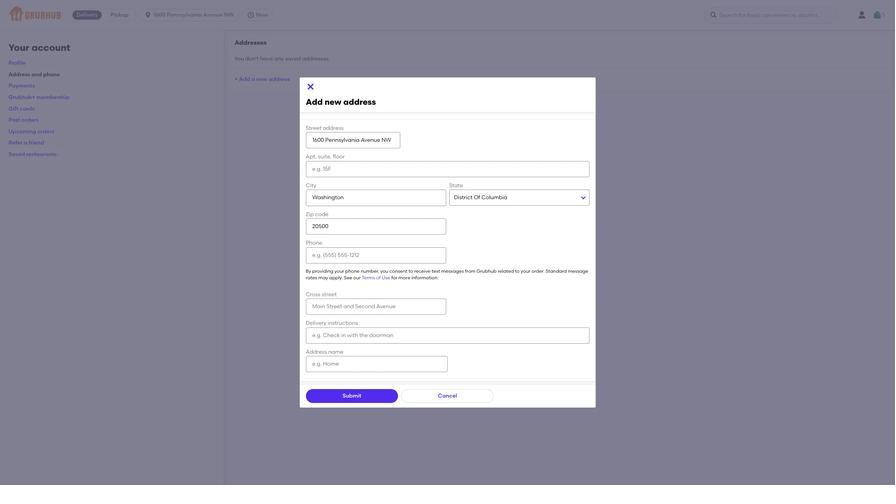 Task type: locate. For each thing, give the bounding box(es) containing it.
2 horizontal spatial svg image
[[873, 10, 882, 20]]

1 vertical spatial phone
[[345, 269, 360, 274]]

new inside + add a new address button
[[256, 76, 267, 82]]

address
[[269, 76, 290, 82], [343, 97, 376, 107], [323, 125, 344, 131]]

your up apply.
[[335, 269, 344, 274]]

address left name
[[306, 349, 327, 355]]

saved restaurants
[[8, 151, 57, 158]]

delivery inside button
[[76, 12, 98, 18]]

5 button
[[873, 8, 885, 22]]

refer a friend
[[8, 140, 44, 146]]

rates
[[306, 275, 317, 281]]

1 vertical spatial delivery
[[306, 320, 327, 327]]

0 vertical spatial new
[[256, 76, 267, 82]]

0 horizontal spatial add
[[239, 76, 250, 82]]

a right refer
[[24, 140, 27, 146]]

1 vertical spatial address
[[306, 349, 327, 355]]

0 vertical spatial orders
[[22, 117, 38, 123]]

phone right and
[[43, 71, 60, 78]]

0 horizontal spatial delivery
[[76, 12, 98, 18]]

1 vertical spatial new
[[325, 97, 341, 107]]

0 horizontal spatial your
[[335, 269, 344, 274]]

0 vertical spatial a
[[252, 76, 255, 82]]

order.
[[532, 269, 545, 274]]

by
[[306, 269, 311, 274]]

Address name text field
[[306, 356, 448, 372]]

svg image
[[247, 11, 255, 19], [710, 11, 718, 19]]

any
[[274, 55, 284, 62]]

saved
[[8, 151, 25, 158]]

Street address text field
[[306, 132, 400, 149]]

new up street address
[[325, 97, 341, 107]]

0 horizontal spatial new
[[256, 76, 267, 82]]

you
[[235, 55, 244, 62]]

address
[[8, 71, 30, 78], [306, 349, 327, 355]]

you
[[380, 269, 388, 274]]

orders for past orders
[[22, 117, 38, 123]]

address down the profile
[[8, 71, 30, 78]]

+ add a new address button
[[235, 72, 290, 86]]

1 horizontal spatial svg image
[[306, 82, 315, 91]]

account
[[31, 42, 70, 53]]

zip
[[306, 211, 314, 218]]

5
[[882, 12, 885, 18]]

saved restaurants link
[[8, 151, 57, 158]]

1 horizontal spatial your
[[521, 269, 531, 274]]

address for address name
[[306, 349, 327, 355]]

1 horizontal spatial address
[[306, 349, 327, 355]]

pennsylvania
[[167, 12, 202, 18]]

1 vertical spatial a
[[24, 140, 27, 146]]

orders for upcoming orders
[[37, 128, 54, 135]]

instructions
[[328, 320, 358, 327]]

apt,
[[306, 154, 317, 160]]

1 horizontal spatial add
[[306, 97, 323, 107]]

1600 pennsylvania avenue nw button
[[139, 9, 242, 21]]

street
[[322, 291, 337, 298]]

your
[[335, 269, 344, 274], [521, 269, 531, 274]]

upcoming orders link
[[8, 128, 54, 135]]

for
[[391, 275, 398, 281]]

your left order. at right
[[521, 269, 531, 274]]

to
[[409, 269, 413, 274], [515, 269, 520, 274]]

0 horizontal spatial to
[[409, 269, 413, 274]]

to up more
[[409, 269, 413, 274]]

delivery for delivery instructions
[[306, 320, 327, 327]]

gift
[[8, 105, 18, 112]]

1600
[[153, 12, 166, 18]]

1 to from the left
[[409, 269, 413, 274]]

by providing your phone number, you consent to receive text messages from grubhub related to your order. standard message rates may apply. see our
[[306, 269, 588, 281]]

orders up friend
[[37, 128, 54, 135]]

0 vertical spatial delivery
[[76, 12, 98, 18]]

delivery left pickup
[[76, 12, 98, 18]]

profile link
[[8, 60, 25, 66]]

a right +
[[252, 76, 255, 82]]

floor
[[333, 154, 345, 160]]

and
[[31, 71, 42, 78]]

add up street
[[306, 97, 323, 107]]

cancel button
[[401, 389, 494, 403]]

a
[[252, 76, 255, 82], [24, 140, 27, 146]]

apt, suite, floor
[[306, 154, 345, 160]]

svg image inside 1600 pennsylvania avenue nw button
[[144, 11, 152, 19]]

svg image
[[873, 10, 882, 20], [144, 11, 152, 19], [306, 82, 315, 91]]

0 vertical spatial add
[[239, 76, 250, 82]]

orders up upcoming orders
[[22, 117, 38, 123]]

svg image inside 5 button
[[873, 10, 882, 20]]

of
[[376, 275, 381, 281]]

past
[[8, 117, 20, 123]]

orders
[[22, 117, 38, 123], [37, 128, 54, 135]]

1 vertical spatial orders
[[37, 128, 54, 135]]

1 horizontal spatial delivery
[[306, 320, 327, 327]]

main navigation navigation
[[0, 0, 895, 30]]

1 svg image from the left
[[247, 11, 255, 19]]

svg image for 5
[[873, 10, 882, 20]]

address for address and phone
[[8, 71, 30, 78]]

0 horizontal spatial phone
[[43, 71, 60, 78]]

upcoming orders
[[8, 128, 54, 135]]

2 svg image from the left
[[710, 11, 718, 19]]

Apt, suite, floor text field
[[306, 161, 590, 177]]

+ add a new address
[[235, 76, 290, 82]]

grubhub+
[[8, 94, 35, 101]]

payments link
[[8, 83, 35, 89]]

add right +
[[239, 76, 250, 82]]

1 horizontal spatial phone
[[345, 269, 360, 274]]

name
[[328, 349, 344, 355]]

membership
[[36, 94, 70, 101]]

cancel
[[438, 393, 457, 399]]

1 vertical spatial add
[[306, 97, 323, 107]]

0 vertical spatial address
[[8, 71, 30, 78]]

1 horizontal spatial svg image
[[710, 11, 718, 19]]

your account
[[8, 42, 70, 53]]

terms of use link
[[362, 275, 390, 281]]

may
[[318, 275, 328, 281]]

new down have
[[256, 76, 267, 82]]

have
[[260, 55, 273, 62]]

number,
[[361, 269, 379, 274]]

0 horizontal spatial address
[[8, 71, 30, 78]]

1 horizontal spatial a
[[252, 76, 255, 82]]

grubhub
[[477, 269, 497, 274]]

standard
[[546, 269, 567, 274]]

from
[[465, 269, 476, 274]]

2 your from the left
[[521, 269, 531, 274]]

0 horizontal spatial svg image
[[144, 11, 152, 19]]

more
[[399, 275, 410, 281]]

0 horizontal spatial svg image
[[247, 11, 255, 19]]

1 horizontal spatial to
[[515, 269, 520, 274]]

delivery left instructions in the bottom of the page
[[306, 320, 327, 327]]

phone up see
[[345, 269, 360, 274]]

0 vertical spatial address
[[269, 76, 290, 82]]

delivery
[[76, 12, 98, 18], [306, 320, 327, 327]]

submit
[[343, 393, 361, 399]]

cross street
[[306, 291, 337, 298]]

Zip code telephone field
[[306, 219, 446, 235]]

message
[[568, 269, 588, 274]]

to right related
[[515, 269, 520, 274]]

gift cards link
[[8, 105, 35, 112]]

city
[[306, 182, 316, 189]]

Delivery instructions text field
[[306, 327, 590, 344]]

delivery for delivery
[[76, 12, 98, 18]]



Task type: vqa. For each thing, say whether or not it's contained in the screenshot.
bottommost phone
yes



Task type: describe. For each thing, give the bounding box(es) containing it.
grubhub+ membership link
[[8, 94, 70, 101]]

street
[[306, 125, 322, 131]]

past orders
[[8, 117, 38, 123]]

pickup button
[[103, 9, 136, 21]]

cards
[[20, 105, 35, 112]]

Cross street text field
[[306, 299, 446, 315]]

pickup
[[110, 12, 129, 18]]

related
[[498, 269, 514, 274]]

2 vertical spatial address
[[323, 125, 344, 131]]

suite,
[[318, 154, 332, 160]]

+
[[235, 76, 238, 82]]

gift cards
[[8, 105, 35, 112]]

addresses
[[235, 39, 267, 46]]

0 horizontal spatial a
[[24, 140, 27, 146]]

upcoming
[[8, 128, 36, 135]]

text
[[432, 269, 440, 274]]

a inside button
[[252, 76, 255, 82]]

address and phone link
[[8, 71, 60, 78]]

svg image inside now "button"
[[247, 11, 255, 19]]

1600 pennsylvania avenue nw
[[153, 12, 234, 18]]

street address
[[306, 125, 344, 131]]

friend
[[29, 140, 44, 146]]

avenue
[[203, 12, 223, 18]]

saved
[[285, 55, 301, 62]]

profile
[[8, 60, 25, 66]]

refer a friend link
[[8, 140, 44, 146]]

0 vertical spatial phone
[[43, 71, 60, 78]]

now button
[[242, 9, 276, 21]]

addresses.
[[302, 55, 330, 62]]

submit button
[[306, 389, 398, 403]]

City text field
[[306, 190, 446, 206]]

apply.
[[329, 275, 343, 281]]

phone inside by providing your phone number, you consent to receive text messages from grubhub related to your order. standard message rates may apply. see our
[[345, 269, 360, 274]]

phone
[[306, 240, 322, 246]]

cross
[[306, 291, 321, 298]]

delivery instructions
[[306, 320, 358, 327]]

nw
[[224, 12, 234, 18]]

address inside + add a new address button
[[269, 76, 290, 82]]

delivery button
[[71, 9, 103, 21]]

1 your from the left
[[335, 269, 344, 274]]

receive
[[414, 269, 431, 274]]

consent
[[390, 269, 408, 274]]

don't
[[245, 55, 259, 62]]

grubhub+ membership
[[8, 94, 70, 101]]

1 horizontal spatial new
[[325, 97, 341, 107]]

add new address
[[306, 97, 376, 107]]

use
[[382, 275, 390, 281]]

providing
[[312, 269, 333, 274]]

payments
[[8, 83, 35, 89]]

Phone telephone field
[[306, 247, 446, 264]]

address and phone
[[8, 71, 60, 78]]

see
[[344, 275, 352, 281]]

1 vertical spatial address
[[343, 97, 376, 107]]

restaurants
[[26, 151, 57, 158]]

add inside button
[[239, 76, 250, 82]]

refer
[[8, 140, 22, 146]]

code
[[315, 211, 329, 218]]

your
[[8, 42, 29, 53]]

zip code
[[306, 211, 329, 218]]

information.
[[412, 275, 439, 281]]

address name
[[306, 349, 344, 355]]

our
[[353, 275, 361, 281]]

2 to from the left
[[515, 269, 520, 274]]

you don't have any saved addresses.
[[235, 55, 330, 62]]

messages
[[441, 269, 464, 274]]

terms of use for more information.
[[362, 275, 439, 281]]

now
[[256, 12, 268, 18]]

svg image for 1600 pennsylvania avenue nw
[[144, 11, 152, 19]]

terms
[[362, 275, 375, 281]]

past orders link
[[8, 117, 38, 123]]

state
[[449, 182, 463, 189]]



